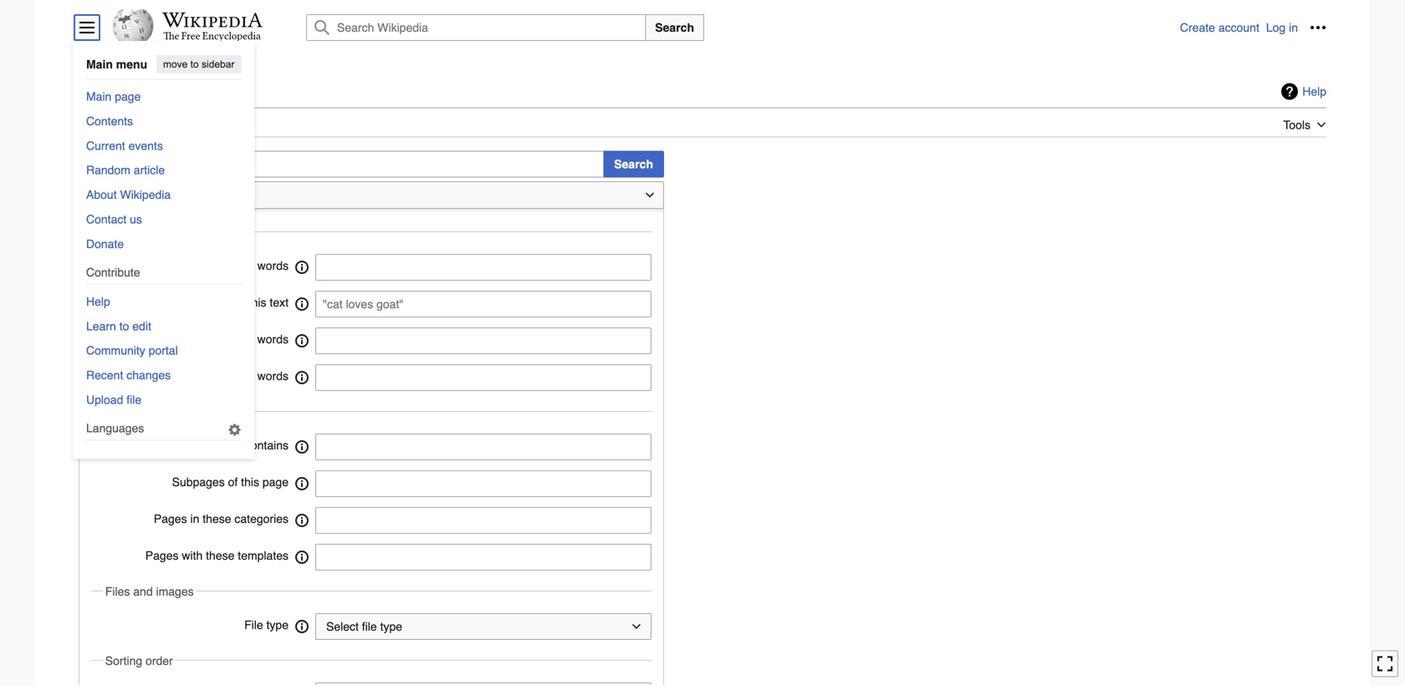 Task type: locate. For each thing, give the bounding box(es) containing it.
0 vertical spatial page
[[158, 226, 184, 239]]

this down the page title contains
[[241, 476, 259, 490]]

0 vertical spatial of
[[212, 370, 222, 383]]

help image right 'subpages of this page' on the left of page
[[294, 472, 310, 497]]

help image right exactly this text in the left of the page
[[294, 292, 310, 317]]

1 help image from the top
[[294, 292, 310, 317]]

1 vertical spatial this
[[241, 476, 259, 490]]

these right with
[[206, 550, 235, 563]]

pages in these categories
[[154, 513, 289, 526]]

help image for pages with these templates
[[294, 546, 310, 571]]

select file type
[[326, 621, 402, 634]]

File type Select file type field
[[315, 614, 652, 641]]

help image right "contains"
[[294, 435, 310, 460]]

3 help image from the top
[[294, 435, 310, 460]]

search
[[655, 21, 694, 34], [79, 78, 151, 105], [614, 158, 653, 171], [105, 226, 142, 239]]

search main content
[[72, 75, 1333, 686]]

text
[[187, 226, 206, 239], [270, 296, 289, 310]]

1 horizontal spatial in
[[190, 513, 199, 526]]

advanced
[[90, 189, 145, 203]]

0 horizontal spatial in
[[146, 226, 155, 239]]

page
[[158, 226, 184, 239], [263, 476, 289, 490]]

this
[[248, 296, 266, 310], [241, 476, 259, 490]]

files
[[105, 586, 130, 599]]

Search search field
[[286, 14, 1180, 41]]

2 help image from the top
[[294, 329, 310, 354]]

in right log
[[1289, 21, 1298, 34]]

1 vertical spatial pages
[[145, 550, 179, 563]]

1 vertical spatial in
[[146, 226, 155, 239]]

0 vertical spatial text
[[187, 226, 206, 239]]

in for search in page text
[[146, 226, 155, 239]]

help image for not these words
[[294, 329, 310, 354]]

page
[[193, 439, 220, 453]]

search button
[[645, 14, 704, 41], [603, 151, 664, 178]]

account
[[1219, 21, 1260, 34]]

1 vertical spatial words
[[257, 333, 289, 346]]

this right the exactly
[[248, 296, 266, 310]]

2 help image from the top
[[294, 366, 310, 391]]

one of these words
[[187, 370, 289, 383]]

1 horizontal spatial of
[[228, 476, 238, 490]]

1 horizontal spatial page
[[263, 476, 289, 490]]

Subpages of this page text field
[[315, 471, 652, 498]]

in down 'advanced search:'
[[146, 226, 155, 239]]

help image right the not these words
[[294, 329, 310, 354]]

log in and more options image
[[1310, 19, 1327, 36]]

menu image
[[79, 19, 95, 36]]

advanced search: button
[[79, 181, 664, 209]]

sorting order
[[105, 655, 173, 668]]

of right subpages
[[228, 476, 238, 490]]

words down exactly this text in the left of the page
[[257, 333, 289, 346]]

1 vertical spatial page
[[263, 476, 289, 490]]

1 horizontal spatial type
[[380, 621, 402, 634]]

these for categories
[[203, 513, 231, 526]]

these
[[222, 259, 254, 273]]

Exactly this text text field
[[315, 291, 652, 318]]

5 help image from the top
[[294, 546, 310, 571]]

pages
[[154, 513, 187, 526], [145, 550, 179, 563]]

these down the not these words
[[225, 370, 254, 383]]

title
[[224, 439, 242, 453]]

these up 'pages with these templates'
[[203, 513, 231, 526]]

help image
[[294, 255, 310, 280], [294, 366, 310, 391], [294, 509, 310, 534], [294, 615, 310, 640], [294, 684, 310, 686]]

4 help image from the top
[[294, 615, 310, 640]]

page down search:
[[158, 226, 184, 239]]

words
[[257, 259, 289, 273], [257, 333, 289, 346], [257, 370, 289, 383]]

1 horizontal spatial text
[[270, 296, 289, 310]]

3 words from the top
[[257, 370, 289, 383]]

search inside search field
[[655, 21, 694, 34]]

type
[[266, 619, 289, 633], [380, 621, 402, 634]]

exactly
[[207, 296, 245, 310]]

structure
[[105, 406, 153, 419]]

0 horizontal spatial of
[[212, 370, 222, 383]]

pages for pages with these templates
[[145, 550, 179, 563]]

4 help image from the top
[[294, 472, 310, 497]]

0 vertical spatial pages
[[154, 513, 187, 526]]

words down the not these words
[[257, 370, 289, 383]]

pages up with
[[154, 513, 187, 526]]

2 horizontal spatial in
[[1289, 21, 1298, 34]]

these
[[225, 333, 254, 346], [225, 370, 254, 383], [203, 513, 231, 526], [206, 550, 235, 563]]

help image
[[294, 292, 310, 317], [294, 329, 310, 354], [294, 435, 310, 460], [294, 472, 310, 497], [294, 546, 310, 571]]

2 vertical spatial words
[[257, 370, 289, 383]]

these for words
[[225, 370, 254, 383]]

0 vertical spatial in
[[1289, 21, 1298, 34]]

advanced search: element
[[79, 181, 664, 209]]

help image for pages in these categories
[[294, 509, 310, 534]]

search:
[[149, 189, 190, 203]]

3 help image from the top
[[294, 509, 310, 534]]

help image for subpages of this page
[[294, 472, 310, 497]]

files and images
[[105, 586, 194, 599]]

log in link
[[1266, 21, 1298, 34]]

of for one
[[212, 370, 222, 383]]

and
[[133, 586, 153, 599]]

of
[[212, 370, 222, 383], [228, 476, 238, 490]]

search in page text
[[105, 226, 206, 239]]

create account link
[[1180, 21, 1260, 34]]

help image for one of these words
[[294, 366, 310, 391]]

help link
[[1282, 83, 1327, 100]]

exactly this text
[[207, 296, 289, 310]]

pages left with
[[145, 550, 179, 563]]

Sorting order field
[[315, 684, 652, 686]]

1 words from the top
[[257, 259, 289, 273]]

tools
[[1284, 118, 1311, 132]]

in
[[1289, 21, 1298, 34], [146, 226, 155, 239], [190, 513, 199, 526]]

of right one
[[212, 370, 222, 383]]

Select file type text field
[[326, 619, 402, 636]]

1 vertical spatial of
[[228, 476, 238, 490]]

1 help image from the top
[[294, 255, 310, 280]]

None search field
[[79, 151, 604, 178]]

pages for pages in these categories
[[154, 513, 187, 526]]

1 vertical spatial search button
[[603, 151, 664, 178]]

2 vertical spatial in
[[190, 513, 199, 526]]

help image right the templates
[[294, 546, 310, 571]]

select
[[326, 621, 359, 634]]

page down "contains"
[[263, 476, 289, 490]]

0 vertical spatial words
[[257, 259, 289, 273]]

create
[[1180, 21, 1215, 34]]

pages with these templates
[[145, 550, 289, 563]]

text down the these words
[[270, 296, 289, 310]]

in for pages in these categories
[[190, 513, 199, 526]]

words right "these"
[[257, 259, 289, 273]]

text down search:
[[187, 226, 206, 239]]

in up with
[[190, 513, 199, 526]]



Task type: vqa. For each thing, say whether or not it's contained in the screenshot.
the left the text
yes



Task type: describe. For each thing, give the bounding box(es) containing it.
sorting
[[105, 655, 142, 668]]

create account log in
[[1180, 21, 1298, 34]]

wikipedia image
[[162, 13, 263, 28]]

subpages of this page
[[172, 476, 289, 490]]

in inside personal tools navigation
[[1289, 21, 1298, 34]]

file type
[[244, 619, 289, 633]]

these for templates
[[206, 550, 235, 563]]

Pages in these categories text field
[[323, 509, 445, 534]]

the free encyclopedia image
[[164, 32, 261, 43]]

with
[[182, 550, 203, 563]]

file
[[244, 619, 263, 633]]

subpages
[[172, 476, 225, 490]]

not these words
[[204, 333, 289, 346]]

help image for file type
[[294, 615, 310, 640]]

templates
[[238, 550, 289, 563]]

0 vertical spatial search button
[[645, 14, 704, 41]]

none search field inside "search" main content
[[79, 151, 604, 178]]

log
[[1266, 21, 1286, 34]]

Page title contains text field
[[315, 434, 652, 461]]

page title contains
[[193, 439, 289, 453]]

search button inside main content
[[603, 151, 664, 178]]

0 horizontal spatial text
[[187, 226, 206, 239]]

0 horizontal spatial page
[[158, 226, 184, 239]]

2 words from the top
[[257, 333, 289, 346]]

these right not
[[225, 333, 254, 346]]

These words text field
[[323, 255, 623, 280]]

1 vertical spatial text
[[270, 296, 289, 310]]

of for subpages
[[228, 476, 238, 490]]

help image for exactly this text
[[294, 292, 310, 317]]

fullscreen image
[[1377, 656, 1394, 673]]

images
[[156, 586, 194, 599]]

one
[[187, 370, 209, 383]]

order
[[146, 655, 173, 668]]

categories
[[235, 513, 289, 526]]

help image for page title contains
[[294, 435, 310, 460]]

0 horizontal spatial type
[[266, 619, 289, 633]]

Pages with these templates text field
[[323, 546, 445, 571]]

these words
[[222, 259, 289, 273]]

One of these words text field
[[323, 366, 623, 391]]

0 vertical spatial this
[[248, 296, 266, 310]]

personal tools navigation
[[1180, 14, 1332, 41]]

help
[[1303, 85, 1327, 98]]

type inside text box
[[380, 621, 402, 634]]

contains
[[245, 439, 289, 453]]

advanced search:
[[90, 189, 190, 203]]

5 help image from the top
[[294, 684, 310, 686]]

file
[[362, 621, 377, 634]]

Search Wikipedia search field
[[306, 14, 646, 41]]

Not these words text field
[[323, 329, 623, 354]]

not
[[204, 333, 222, 346]]

help image for these words
[[294, 255, 310, 280]]



